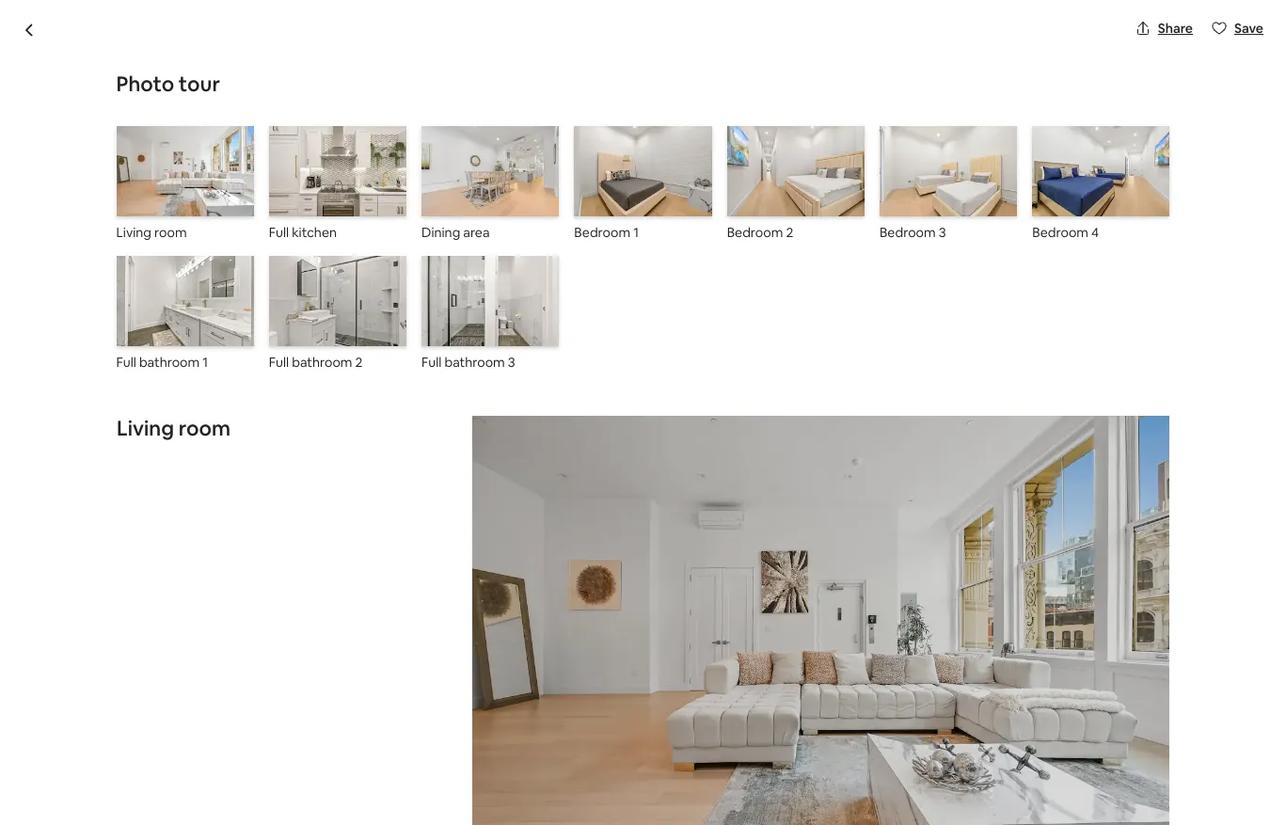 Task type: locate. For each thing, give the bounding box(es) containing it.
living
[[116, 224, 151, 241], [116, 415, 174, 442]]

bedroom 2
[[727, 224, 794, 241]]

1 horizontal spatial share
[[1158, 20, 1193, 37]]

0 vertical spatial share button
[[1128, 12, 1201, 44]]

dining area
[[422, 224, 490, 241]]

11/3/2023
[[854, 779, 913, 796]]

2 horizontal spatial ·
[[1082, 696, 1085, 712]]

area
[[463, 224, 490, 241]]

save
[[1234, 20, 1264, 37], [1141, 143, 1170, 160]]

1 vertical spatial save button
[[1111, 135, 1178, 167]]

1 living from the top
[[116, 224, 151, 241]]

bedroom inside button
[[727, 224, 783, 241]]

0 vertical spatial new
[[238, 142, 266, 159]]

5.0 up 11/8/2023
[[1061, 696, 1079, 712]]

living room inside button
[[116, 224, 187, 241]]

0 vertical spatial 5.0
[[133, 142, 152, 159]]

total
[[842, 715, 872, 732]]

new
[[238, 142, 266, 159], [309, 662, 372, 700]]

0 vertical spatial 5.0 · 3 reviews
[[133, 142, 219, 159]]

full bathroom 1
[[116, 354, 208, 371]]

5.0 down soho
[[133, 142, 152, 159]]

new inside · new york, united states
[[238, 142, 266, 159]]

in
[[279, 662, 303, 700]]

soho
[[116, 95, 187, 134]]

0 vertical spatial 2
[[786, 224, 794, 241]]

1 horizontal spatial 1
[[633, 224, 639, 241]]

full bathroom 1 button
[[116, 256, 254, 371]]

0 horizontal spatial share
[[1064, 143, 1099, 160]]

1 horizontal spatial save
[[1234, 20, 1264, 37]]

bedroom inside button
[[880, 224, 936, 241]]

bedroom 4 image 1 image
[[1032, 126, 1170, 217], [1032, 126, 1170, 217]]

1 horizontal spatial share button
[[1128, 12, 1201, 44]]

room up full bathroom 1 button
[[154, 224, 187, 241]]

1 horizontal spatial ·
[[227, 142, 230, 162]]

1 vertical spatial living
[[116, 415, 174, 442]]

bedroom for bedroom 3
[[880, 224, 936, 241]]

1 vertical spatial york,
[[379, 662, 447, 700]]

3
[[162, 142, 169, 159], [939, 224, 946, 241], [508, 354, 515, 371], [1089, 696, 1097, 712]]

1 horizontal spatial bathroom
[[292, 354, 352, 371]]

united
[[303, 142, 345, 159]]

1 vertical spatial 5.0 · 3 reviews
[[1061, 696, 1146, 712]]

5.0 · 3 reviews
[[133, 142, 219, 159], [1061, 696, 1146, 712]]

0 vertical spatial york,
[[269, 142, 300, 159]]

dining
[[422, 224, 460, 241]]

room
[[154, 224, 187, 241], [178, 415, 230, 442]]

0 horizontal spatial 5.0 · 3 reviews
[[133, 142, 219, 159]]

2 bathroom from the left
[[292, 354, 352, 371]]

3 bathroom from the left
[[445, 354, 505, 371]]

bedroom 4 button
[[1032, 126, 1170, 241]]

soho grand image 1 image
[[116, 184, 1170, 619]]

reviews
[[172, 142, 219, 159], [1099, 696, 1146, 712]]

share button for "save" button to the left
[[1034, 135, 1107, 167]]

full for full bathroom 1
[[116, 354, 136, 371]]

0 vertical spatial save
[[1234, 20, 1264, 37]]

room down full bathroom 1
[[178, 415, 230, 442]]

0 horizontal spatial york,
[[269, 142, 300, 159]]

1 vertical spatial reviews
[[1099, 696, 1146, 712]]

2 horizontal spatial bathroom
[[445, 354, 505, 371]]

bedroom 3
[[880, 224, 946, 241]]

1
[[633, 224, 639, 241], [202, 354, 208, 371]]

3 bedroom from the left
[[880, 224, 936, 241]]

living inside button
[[116, 224, 151, 241]]

soho grand
[[116, 95, 280, 134]]

new right in
[[309, 662, 372, 700]]

1 horizontal spatial save button
[[1204, 12, 1271, 44]]

dining area button
[[422, 126, 559, 241]]

2
[[786, 224, 794, 241], [355, 354, 363, 371]]

full bathroom 2
[[269, 354, 363, 371]]

bedroom 1 button
[[574, 126, 712, 241]]

1 vertical spatial room
[[178, 415, 230, 442]]

0 vertical spatial reviews
[[172, 142, 219, 159]]

0 vertical spatial room
[[154, 224, 187, 241]]

·
[[154, 142, 158, 159], [227, 142, 230, 162], [1082, 696, 1085, 712]]

3 inside button
[[939, 224, 946, 241]]

0 vertical spatial save button
[[1204, 12, 1271, 44]]

share button
[[1128, 12, 1201, 44], [1034, 135, 1107, 167]]

full bathroom 1 image 1 image
[[116, 256, 254, 347], [116, 256, 254, 347]]

bedroom 1 image 1 image
[[574, 126, 712, 217], [574, 126, 712, 217]]

states
[[347, 142, 387, 159]]

1 vertical spatial 5.0
[[1061, 696, 1079, 712]]

bedroom for bedroom 1
[[574, 224, 630, 241]]

0 horizontal spatial new
[[238, 142, 266, 159]]

full bathroom 2 button
[[269, 256, 407, 371]]

full bathroom 3 image 1 image
[[422, 256, 559, 347], [422, 256, 559, 347]]

full bathroom 2 image 1 image
[[269, 256, 407, 347], [269, 256, 407, 347]]

1 bathroom from the left
[[139, 354, 200, 371]]

living room down full bathroom 1
[[116, 415, 230, 442]]

2 living from the top
[[116, 415, 174, 442]]

bedroom 4
[[1032, 224, 1099, 241]]

5.0
[[133, 142, 152, 159], [1061, 696, 1079, 712]]

dining area image 1 image
[[422, 126, 559, 217], [422, 126, 559, 217]]

living room up full bathroom 1 button
[[116, 224, 187, 241]]

1 horizontal spatial new
[[309, 662, 372, 700]]

0 horizontal spatial 5.0
[[133, 142, 152, 159]]

0 horizontal spatial 2
[[355, 354, 363, 371]]

0 horizontal spatial save
[[1141, 143, 1170, 160]]

bathroom for 1
[[139, 354, 200, 371]]

bedroom
[[574, 224, 630, 241], [727, 224, 783, 241], [880, 224, 936, 241], [1032, 224, 1089, 241]]

1 living room from the top
[[116, 224, 187, 241]]

1 vertical spatial save
[[1141, 143, 1170, 160]]

1 vertical spatial share button
[[1034, 135, 1107, 167]]

save button
[[1204, 12, 1271, 44], [1111, 135, 1178, 167]]

photo tour
[[116, 71, 220, 97]]

0 horizontal spatial bathroom
[[139, 354, 200, 371]]

0 horizontal spatial reviews
[[172, 142, 219, 159]]

full inside full bathroom 1 button
[[116, 354, 136, 371]]

full kitchen image 1 image
[[269, 126, 407, 217], [269, 126, 407, 217]]

show all photos
[[1035, 572, 1132, 589]]

1 bedroom from the left
[[574, 224, 630, 241]]

stay
[[215, 662, 272, 700]]

luxury stay in new york, united states
[[116, 662, 641, 700]]

living room
[[116, 224, 187, 241], [116, 415, 230, 442]]

new down grand
[[238, 142, 266, 159]]

0 vertical spatial 1
[[633, 224, 639, 241]]

0 vertical spatial living room
[[116, 224, 187, 241]]

full inside full kitchen button
[[269, 224, 289, 241]]

2 bedroom from the left
[[727, 224, 783, 241]]

4 bedroom from the left
[[1032, 224, 1089, 241]]

full kitchen
[[269, 224, 337, 241]]

1 horizontal spatial york,
[[379, 662, 447, 700]]

bedroom 3 image 1 image
[[880, 126, 1017, 217], [880, 126, 1017, 217]]

luxury
[[116, 662, 208, 700]]

1 horizontal spatial 2
[[786, 224, 794, 241]]

0 vertical spatial living
[[116, 224, 151, 241]]

1 vertical spatial share
[[1064, 143, 1099, 160]]

1 vertical spatial new
[[309, 662, 372, 700]]

1 vertical spatial living room
[[116, 415, 230, 442]]

0 horizontal spatial share button
[[1034, 135, 1107, 167]]

0 vertical spatial share
[[1158, 20, 1193, 37]]

1 vertical spatial 1
[[202, 354, 208, 371]]

$15,090
[[842, 688, 917, 714]]

york,
[[269, 142, 300, 159], [379, 662, 447, 700]]

save inside photo tour 'dialog'
[[1234, 20, 1264, 37]]

1 horizontal spatial reviews
[[1099, 696, 1146, 712]]

bedroom 3 button
[[880, 126, 1017, 241]]

share
[[1158, 20, 1193, 37], [1064, 143, 1099, 160]]

bedroom 2 image 1 image
[[727, 126, 865, 217], [727, 126, 865, 217]]

living room image 1 image
[[116, 126, 254, 217], [116, 126, 254, 217], [472, 416, 1170, 825], [472, 416, 1170, 825]]

0 horizontal spatial 1
[[202, 354, 208, 371]]

show all photos button
[[998, 565, 1147, 597]]

bathroom
[[139, 354, 200, 371], [292, 354, 352, 371], [445, 354, 505, 371]]

full
[[269, 224, 289, 241], [116, 354, 136, 371], [269, 354, 289, 371], [422, 354, 442, 371]]



Task type: vqa. For each thing, say whether or not it's contained in the screenshot.
'with'
no



Task type: describe. For each thing, give the bounding box(es) containing it.
living room button
[[116, 126, 254, 241]]

bedroom for bedroom 4
[[1032, 224, 1089, 241]]

3 inside button
[[508, 354, 515, 371]]

2 living room from the top
[[116, 415, 230, 442]]

0 horizontal spatial ·
[[154, 142, 158, 159]]

1 vertical spatial 2
[[355, 354, 363, 371]]

bathroom for 2
[[292, 354, 352, 371]]

full bathroom 3
[[422, 354, 515, 371]]

full bathroom 3 button
[[422, 256, 559, 371]]

$15,090 total before taxes
[[842, 688, 952, 732]]

1 horizontal spatial 5.0
[[1061, 696, 1079, 712]]

bathroom for 3
[[445, 354, 505, 371]]

room inside button
[[154, 224, 187, 241]]

united states
[[454, 662, 641, 700]]

york, inside · new york, united states
[[269, 142, 300, 159]]

· new york, united states
[[227, 142, 387, 162]]

1 horizontal spatial 5.0 · 3 reviews
[[1061, 696, 1146, 712]]

kitchen
[[292, 224, 337, 241]]

save for "save" button to the left
[[1141, 143, 1170, 160]]

photo tour dialog
[[0, 0, 1286, 825]]

save for topmost "save" button
[[1234, 20, 1264, 37]]

Start your search search field
[[502, 15, 784, 60]]

taxes
[[919, 715, 952, 732]]

share button for topmost "save" button
[[1128, 12, 1201, 44]]

before
[[875, 715, 916, 732]]

4
[[1091, 224, 1099, 241]]

11/8/2023
[[1006, 779, 1065, 796]]

bedroom 1
[[574, 224, 639, 241]]

tour
[[179, 71, 220, 97]]

bedroom 2 button
[[727, 126, 865, 241]]

3 reviews button
[[162, 141, 219, 160]]

1 inside button
[[202, 354, 208, 371]]

1 inside button
[[633, 224, 639, 241]]

grand
[[193, 95, 280, 134]]

full for full kitchen
[[269, 224, 289, 241]]

photo
[[116, 71, 174, 97]]

all
[[1072, 572, 1086, 589]]

share inside photo tour 'dialog'
[[1158, 20, 1193, 37]]

full kitchen button
[[269, 126, 407, 241]]

show
[[1035, 572, 1069, 589]]

bedroom for bedroom 2
[[727, 224, 783, 241]]

full for full bathroom 3
[[422, 354, 442, 371]]

full for full bathroom 2
[[269, 354, 289, 371]]

new york, united states button
[[238, 139, 387, 162]]

photos
[[1089, 572, 1132, 589]]

0 horizontal spatial save button
[[1111, 135, 1178, 167]]



